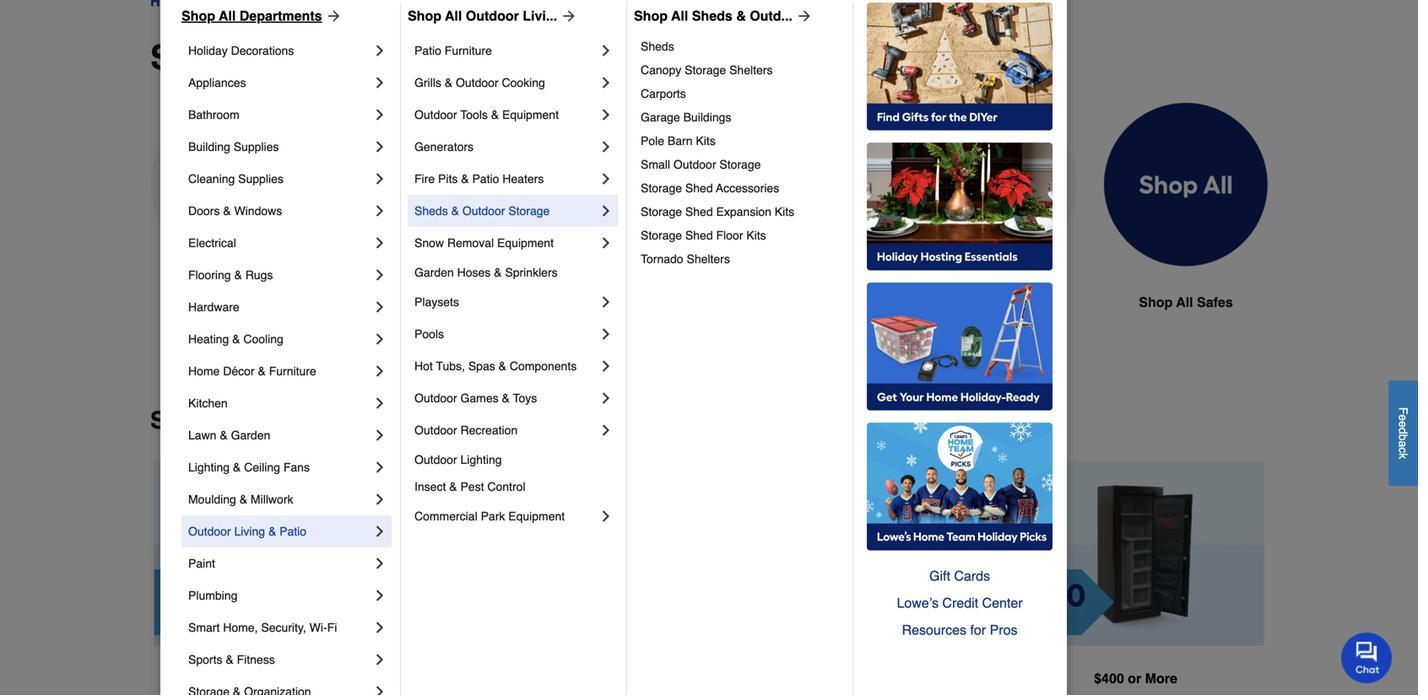 Task type: locate. For each thing, give the bounding box(es) containing it.
2 vertical spatial equipment
[[509, 510, 565, 524]]

plumbing
[[188, 589, 238, 603]]

grills & outdoor cooking
[[415, 76, 545, 90]]

&
[[737, 8, 746, 24], [445, 76, 453, 90], [491, 108, 499, 122], [461, 172, 469, 186], [223, 204, 231, 218], [451, 204, 459, 218], [494, 266, 502, 280], [234, 269, 242, 282], [232, 333, 240, 346], [499, 360, 507, 373], [258, 365, 266, 378], [502, 392, 510, 405], [220, 429, 228, 442], [233, 461, 241, 475], [449, 480, 457, 494], [240, 493, 247, 507], [268, 525, 276, 539], [226, 654, 234, 667]]

outdoor up patio furniture link
[[466, 8, 519, 24]]

2 horizontal spatial patio
[[472, 172, 499, 186]]

0 horizontal spatial arrow right image
[[322, 8, 342, 24]]

1 e from the top
[[1397, 415, 1411, 421]]

lighting & ceiling fans link
[[188, 452, 372, 484]]

chevron right image for fire pits & patio heaters
[[598, 171, 615, 187]]

chevron right image
[[372, 74, 388, 91], [598, 74, 615, 91], [372, 106, 388, 123], [598, 138, 615, 155], [372, 171, 388, 187], [598, 171, 615, 187], [598, 203, 615, 220], [372, 235, 388, 252], [598, 235, 615, 252], [372, 267, 388, 284], [372, 299, 388, 316], [372, 331, 388, 348], [372, 363, 388, 380], [598, 422, 615, 439], [372, 491, 388, 508], [598, 508, 615, 525], [372, 524, 388, 540], [372, 556, 388, 573], [372, 588, 388, 605], [372, 620, 388, 637], [372, 684, 388, 696]]

e
[[1397, 415, 1411, 421], [1397, 421, 1411, 428]]

1 horizontal spatial garden
[[415, 266, 454, 280]]

2 vertical spatial sheds
[[415, 204, 448, 218]]

patio up sheds & outdoor storage
[[472, 172, 499, 186]]

center
[[983, 596, 1023, 611]]

shed up storage shed floor kits
[[686, 205, 713, 219]]

2 e from the top
[[1397, 421, 1411, 428]]

2 horizontal spatial sheds
[[692, 8, 733, 24]]

2 shop from the left
[[408, 8, 442, 24]]

storage
[[685, 63, 726, 77], [720, 158, 761, 171], [641, 182, 682, 195], [509, 204, 550, 218], [641, 205, 682, 219], [641, 229, 682, 242]]

building supplies link
[[188, 131, 372, 163]]

arrow right image for shop all outdoor livi...
[[557, 8, 578, 24]]

sheds up the sheds "link"
[[692, 8, 733, 24]]

garden up lighting & ceiling fans
[[231, 429, 270, 442]]

safes inside the fireproof safes 'link'
[[246, 295, 282, 310]]

0 vertical spatial shed
[[686, 182, 713, 195]]

chevron right image for cleaning supplies
[[372, 171, 388, 187]]

shop all sheds & outd... link
[[634, 6, 813, 26]]

a
[[1397, 441, 1411, 448]]

smart
[[188, 621, 220, 635]]

3 arrow right image from the left
[[793, 8, 813, 24]]

safes for fireproof safes
[[246, 295, 282, 310]]

generators link
[[415, 131, 598, 163]]

insect & pest control link
[[415, 474, 615, 501]]

arrow right image for shop all sheds & outd...
[[793, 8, 813, 24]]

decorations
[[231, 44, 294, 57]]

1 shop from the left
[[182, 8, 215, 24]]

furniture up grills & outdoor cooking
[[445, 44, 492, 57]]

lighting inside outdoor lighting link
[[461, 453, 502, 467]]

home inside 'link'
[[188, 365, 220, 378]]

home,
[[223, 621, 258, 635]]

& right décor at the left bottom of the page
[[258, 365, 266, 378]]

moulding & millwork
[[188, 493, 293, 507]]

garage
[[641, 111, 680, 124]]

shop
[[1139, 295, 1173, 310], [150, 407, 209, 434]]

storage shed expansion kits link
[[641, 200, 841, 224]]

safes inside "gun safes" link
[[420, 295, 456, 310]]

0 horizontal spatial shop
[[150, 407, 209, 434]]

shop for shop all safes
[[1139, 295, 1173, 310]]

1 vertical spatial home
[[188, 365, 220, 378]]

0 horizontal spatial shop
[[182, 8, 215, 24]]

safes for file safes
[[991, 295, 1027, 310]]

safes inside shop all safes link
[[1197, 295, 1233, 310]]

equipment down insect & pest control link
[[509, 510, 565, 524]]

patio furniture
[[415, 44, 492, 57]]

components
[[510, 360, 577, 373]]

0 vertical spatial furniture
[[445, 44, 492, 57]]

1 vertical spatial supplies
[[238, 172, 284, 186]]

2 horizontal spatial arrow right image
[[793, 8, 813, 24]]

shop all outdoor livi... link
[[408, 6, 578, 26]]

0 vertical spatial patio
[[415, 44, 442, 57]]

supplies for cleaning supplies
[[238, 172, 284, 186]]

doors
[[188, 204, 220, 218]]

grills
[[415, 76, 442, 90]]

outdoor up 'snow removal equipment'
[[463, 204, 505, 218]]

e up b
[[1397, 421, 1411, 428]]

holiday hosting essentials. image
[[867, 143, 1053, 271]]

safes inside file safes link
[[991, 295, 1027, 310]]

0 vertical spatial garden
[[415, 266, 454, 280]]

chevron right image for pools
[[598, 326, 615, 343]]

home up components
[[575, 295, 613, 310]]

chevron right image for plumbing
[[372, 588, 388, 605]]

shed down small outdoor storage
[[686, 182, 713, 195]]

supplies up windows
[[238, 172, 284, 186]]

credit
[[943, 596, 979, 611]]

patio up the grills at the top of page
[[415, 44, 442, 57]]

& left rugs
[[234, 269, 242, 282]]

& left pest
[[449, 480, 457, 494]]

& left cooling
[[232, 333, 240, 346]]

& left ceiling
[[233, 461, 241, 475]]

1 shed from the top
[[686, 182, 713, 195]]

gun
[[390, 295, 417, 310]]

1 arrow right image from the left
[[322, 8, 342, 24]]

1 horizontal spatial arrow right image
[[557, 8, 578, 24]]

1 vertical spatial equipment
[[497, 236, 554, 250]]

1 vertical spatial furniture
[[269, 365, 316, 378]]

shop safes by price
[[150, 407, 378, 434]]

resources for pros
[[902, 623, 1018, 638]]

pole barn kits
[[641, 134, 716, 148]]

shop all outdoor livi...
[[408, 8, 557, 24]]

bathroom
[[188, 108, 240, 122]]

outdoor up 'tools'
[[456, 76, 499, 90]]

outdoor tools & equipment link
[[415, 99, 598, 131]]

3 shed from the top
[[686, 229, 713, 242]]

shop up canopy
[[634, 8, 668, 24]]

1 horizontal spatial kits
[[747, 229, 766, 242]]

lawn
[[188, 429, 217, 442]]

arrow right image up patio furniture link
[[557, 8, 578, 24]]

0 horizontal spatial patio
[[280, 525, 307, 539]]

a black sentrysafe file safe with a key in the lock and the lid ajar. image
[[914, 103, 1077, 266]]

0 vertical spatial shop
[[1139, 295, 1173, 310]]

0 vertical spatial sheds
[[692, 8, 733, 24]]

1 vertical spatial patio
[[472, 172, 499, 186]]

chevron right image for kitchen
[[372, 395, 388, 412]]

a black sentrysafe fireproof safe. image
[[150, 103, 314, 266]]

plumbing link
[[188, 580, 372, 612]]

chevron right image for heating & cooling
[[372, 331, 388, 348]]

chat invite button image
[[1342, 633, 1393, 684]]

$200 – $400
[[814, 672, 889, 687]]

commercial
[[415, 510, 478, 524]]

shed for floor
[[686, 229, 713, 242]]

chevron right image for outdoor tools & equipment
[[598, 106, 615, 123]]

patio furniture link
[[415, 35, 598, 67]]

0 horizontal spatial furniture
[[269, 365, 316, 378]]

$99 or less
[[245, 671, 320, 687]]

for
[[971, 623, 986, 638]]

flooring & rugs link
[[188, 259, 372, 291]]

outdoor down barn
[[674, 158, 716, 171]]

chevron right image for building supplies
[[372, 138, 388, 155]]

outdoor up insect
[[415, 453, 457, 467]]

patio
[[415, 44, 442, 57], [472, 172, 499, 186], [280, 525, 307, 539]]

shed up "tornado shelters" on the top of page
[[686, 229, 713, 242]]

1 horizontal spatial shop
[[1139, 295, 1173, 310]]

storage shed accessories link
[[641, 176, 841, 200]]

0 vertical spatial kits
[[696, 134, 716, 148]]

sheds
[[692, 8, 733, 24], [641, 40, 674, 53], [415, 204, 448, 218]]

supplies up cleaning supplies
[[234, 140, 279, 154]]

shop for shop safes by price
[[150, 407, 209, 434]]

grills & outdoor cooking link
[[415, 67, 598, 99]]

flooring & rugs
[[188, 269, 273, 282]]

equipment up sprinklers
[[497, 236, 554, 250]]

lighting inside lighting & ceiling fans link
[[188, 461, 230, 475]]

$99 or less. image
[[154, 461, 411, 647]]

arrow right image up holiday decorations link
[[322, 8, 342, 24]]

all for sheds
[[671, 8, 688, 24]]

outdoor recreation link
[[415, 415, 598, 447]]

pools
[[415, 328, 444, 341]]

garden up playsets
[[415, 266, 454, 280]]

shop all departments
[[182, 8, 322, 24]]

2 shed from the top
[[686, 205, 713, 219]]

sports & fitness
[[188, 654, 275, 667]]

patio down moulding & millwork link on the bottom of page
[[280, 525, 307, 539]]

$400 or more. image
[[1007, 461, 1265, 647]]

0 horizontal spatial sheds
[[415, 204, 448, 218]]

e up d
[[1397, 415, 1411, 421]]

chevron right image for flooring & rugs
[[372, 267, 388, 284]]

chevron right image for snow removal equipment
[[598, 235, 615, 252]]

patio for fire pits & patio heaters
[[472, 172, 499, 186]]

0 horizontal spatial garden
[[231, 429, 270, 442]]

garden hoses & sprinklers link
[[415, 259, 615, 286]]

outdoor tools & equipment
[[415, 108, 559, 122]]

1 horizontal spatial lighting
[[461, 453, 502, 467]]

$200
[[814, 672, 844, 687]]

arrow right image up the sheds "link"
[[793, 8, 813, 24]]

storage shed accessories
[[641, 182, 780, 195]]

storage inside "link"
[[720, 158, 761, 171]]

equipment for removal
[[497, 236, 554, 250]]

all
[[219, 8, 236, 24], [445, 8, 462, 24], [671, 8, 688, 24], [1177, 295, 1194, 310]]

1 horizontal spatial home
[[575, 295, 613, 310]]

1 vertical spatial sheds
[[641, 40, 674, 53]]

floor
[[716, 229, 743, 242]]

lighting up "moulding"
[[188, 461, 230, 475]]

safes inside home safes link
[[617, 295, 653, 310]]

1 vertical spatial kits
[[775, 205, 795, 219]]

0 horizontal spatial kits
[[696, 134, 716, 148]]

a black honeywell chest safe with the top open. image
[[723, 103, 887, 267]]

shelters up carports link
[[730, 63, 773, 77]]

outdoor recreation
[[415, 424, 518, 437]]

outdoor down hot
[[415, 392, 457, 405]]

arrow right image inside shop all departments link
[[322, 8, 342, 24]]

safes for shop safes by price
[[216, 407, 279, 434]]

1 horizontal spatial shop
[[408, 8, 442, 24]]

& inside "link"
[[494, 266, 502, 280]]

lighting up pest
[[461, 453, 502, 467]]

shop up patio furniture
[[408, 8, 442, 24]]

shop up holiday
[[182, 8, 215, 24]]

& left outd...
[[737, 8, 746, 24]]

gun safes
[[390, 295, 456, 310]]

arrow right image
[[322, 8, 342, 24], [557, 8, 578, 24], [793, 8, 813, 24]]

kits right expansion
[[775, 205, 795, 219]]

outdoor down "moulding"
[[188, 525, 231, 539]]

canopy storage shelters
[[641, 63, 773, 77]]

0 horizontal spatial home
[[188, 365, 220, 378]]

kits right floor
[[747, 229, 766, 242]]

chevron right image for doors & windows
[[372, 203, 388, 220]]

cards
[[954, 569, 991, 584]]

fireproof
[[183, 295, 242, 310]]

shelters down storage shed floor kits
[[687, 252, 730, 266]]

electrical
[[188, 236, 236, 250]]

fans
[[284, 461, 310, 475]]

& down pits
[[451, 204, 459, 218]]

1 vertical spatial garden
[[231, 429, 270, 442]]

pole barn kits link
[[641, 129, 841, 153]]

d
[[1397, 428, 1411, 434]]

recreation
[[461, 424, 518, 437]]

1 vertical spatial shed
[[686, 205, 713, 219]]

furniture down heating & cooling link
[[269, 365, 316, 378]]

home up kitchen
[[188, 365, 220, 378]]

kits for floor
[[747, 229, 766, 242]]

shed for accessories
[[686, 182, 713, 195]]

2 vertical spatial kits
[[747, 229, 766, 242]]

1 vertical spatial shop
[[150, 407, 209, 434]]

patio inside fire pits & patio heaters 'link'
[[472, 172, 499, 186]]

2 horizontal spatial shop
[[634, 8, 668, 24]]

canopy storage shelters link
[[641, 58, 841, 82]]

0 horizontal spatial lighting
[[188, 461, 230, 475]]

patio inside outdoor living & patio link
[[280, 525, 307, 539]]

equipment down the cooking at the left top of the page
[[502, 108, 559, 122]]

0 vertical spatial supplies
[[234, 140, 279, 154]]

chevron right image for outdoor games & toys
[[598, 390, 615, 407]]

chevron right image for sheds & outdoor storage
[[598, 203, 615, 220]]

& right hoses
[[494, 266, 502, 280]]

1 horizontal spatial patio
[[415, 44, 442, 57]]

all for outdoor
[[445, 8, 462, 24]]

pros
[[990, 623, 1018, 638]]

sports & fitness link
[[188, 644, 372, 676]]

3 shop from the left
[[634, 8, 668, 24]]

all for safes
[[1177, 295, 1194, 310]]

2 arrow right image from the left
[[557, 8, 578, 24]]

arrow right image inside shop all sheds & outd... link
[[793, 8, 813, 24]]

fire pits & patio heaters link
[[415, 163, 598, 195]]

lighting & ceiling fans
[[188, 461, 310, 475]]

lowe's home team holiday picks. image
[[867, 423, 1053, 551]]

home for home décor & furniture
[[188, 365, 220, 378]]

pools link
[[415, 318, 598, 350]]

generators
[[415, 140, 474, 154]]

sheds inside "link"
[[641, 40, 674, 53]]

2 vertical spatial shed
[[686, 229, 713, 242]]

2 horizontal spatial kits
[[775, 205, 795, 219]]

1 vertical spatial shelters
[[687, 252, 730, 266]]

chevron right image
[[372, 42, 388, 59], [598, 42, 615, 59], [598, 106, 615, 123], [372, 138, 388, 155], [372, 203, 388, 220], [598, 294, 615, 311], [598, 326, 615, 343], [598, 358, 615, 375], [598, 390, 615, 407], [372, 395, 388, 412], [372, 427, 388, 444], [372, 459, 388, 476], [372, 652, 388, 669]]

shelters inside "link"
[[687, 252, 730, 266]]

sheds up snow
[[415, 204, 448, 218]]

0 vertical spatial home
[[575, 295, 613, 310]]

arrow right image inside 'shop all outdoor livi...' link
[[557, 8, 578, 24]]

2 vertical spatial patio
[[280, 525, 307, 539]]

hoses
[[457, 266, 491, 280]]

sheds for sheds
[[641, 40, 674, 53]]

equipment
[[502, 108, 559, 122], [497, 236, 554, 250], [509, 510, 565, 524]]

1 horizontal spatial sheds
[[641, 40, 674, 53]]

departments
[[240, 8, 322, 24]]

sheds up canopy
[[641, 40, 674, 53]]

home
[[575, 295, 613, 310], [188, 365, 220, 378]]

fireproof safes link
[[150, 103, 314, 353]]

lighting
[[461, 453, 502, 467], [188, 461, 230, 475]]

chevron right image for grills & outdoor cooking
[[598, 74, 615, 91]]

kits down the buildings
[[696, 134, 716, 148]]



Task type: vqa. For each thing, say whether or not it's contained in the screenshot.
ACCESSIBLE BATHROOM
no



Task type: describe. For each thing, give the bounding box(es) containing it.
small outdoor storage
[[641, 158, 761, 171]]

lowe's credit center link
[[867, 590, 1053, 617]]

carports link
[[641, 82, 841, 106]]

chevron right image for home décor & furniture
[[372, 363, 388, 380]]

sheds for sheds & outdoor storage
[[415, 204, 448, 218]]

hot tubs, spas & components link
[[415, 350, 598, 383]]

lawn & garden
[[188, 429, 270, 442]]

park
[[481, 510, 505, 524]]

chevron right image for patio furniture
[[598, 42, 615, 59]]

kitchen link
[[188, 388, 372, 420]]

0 vertical spatial equipment
[[502, 108, 559, 122]]

pits
[[438, 172, 458, 186]]

holiday
[[188, 44, 228, 57]]

fire
[[415, 172, 435, 186]]

chevron right image for holiday decorations
[[372, 42, 388, 59]]

patio for outdoor living & patio
[[280, 525, 307, 539]]

shed for expansion
[[686, 205, 713, 219]]

home safes
[[575, 295, 653, 310]]

small outdoor storage link
[[641, 153, 841, 176]]

commercial park equipment link
[[415, 501, 598, 533]]

hot tubs, spas & components
[[415, 360, 577, 373]]

cleaning supplies link
[[188, 163, 372, 195]]

windows
[[234, 204, 282, 218]]

chevron right image for moulding & millwork
[[372, 491, 388, 508]]

outdoor inside "link"
[[674, 158, 716, 171]]

fireproof safes
[[183, 295, 282, 310]]

garden inside "link"
[[415, 266, 454, 280]]

lawn & garden link
[[188, 420, 372, 452]]

smart home, security, wi-fi link
[[188, 612, 372, 644]]

shop all sheds & outd...
[[634, 8, 793, 24]]

games
[[461, 392, 499, 405]]

c
[[1397, 448, 1411, 453]]

commercial park equipment
[[415, 510, 565, 524]]

security,
[[261, 621, 306, 635]]

& right 'tools'
[[491, 108, 499, 122]]

shop all departments link
[[182, 6, 342, 26]]

insect & pest control
[[415, 480, 526, 494]]

home safes link
[[532, 103, 696, 353]]

chevron right image for electrical
[[372, 235, 388, 252]]

& left toys
[[502, 392, 510, 405]]

chevron right image for outdoor living & patio
[[372, 524, 388, 540]]

outdoor lighting link
[[415, 447, 615, 474]]

chevron right image for hot tubs, spas & components
[[598, 358, 615, 375]]

equipment for park
[[509, 510, 565, 524]]

b
[[1397, 434, 1411, 441]]

chevron right image for appliances
[[372, 74, 388, 91]]

shop all. image
[[1104, 103, 1268, 267]]

supplies for building supplies
[[234, 140, 279, 154]]

tubs,
[[436, 360, 465, 373]]

all for departments
[[219, 8, 236, 24]]

$400 or
[[1094, 671, 1142, 687]]

electrical link
[[188, 227, 372, 259]]

f e e d b a c k
[[1397, 407, 1411, 459]]

sheds & outdoor storage link
[[415, 195, 598, 227]]

doors & windows link
[[188, 195, 372, 227]]

chevron right image for generators
[[598, 138, 615, 155]]

décor
[[223, 365, 255, 378]]

& right pits
[[461, 172, 469, 186]]

find gifts for the diyer. image
[[867, 3, 1053, 131]]

a black sentrysafe home safe with the door ajar. image
[[532, 103, 696, 266]]

home décor & furniture
[[188, 365, 316, 378]]

garage buildings link
[[641, 106, 841, 129]]

lowe's credit center
[[897, 596, 1023, 611]]

snow
[[415, 236, 444, 250]]

flooring
[[188, 269, 231, 282]]

pest
[[461, 480, 484, 494]]

expansion
[[716, 205, 772, 219]]

gift cards link
[[867, 563, 1053, 590]]

lowe's
[[897, 596, 939, 611]]

chevron right image for smart home, security, wi-fi
[[372, 620, 388, 637]]

$200 to $400. image
[[723, 461, 980, 647]]

patio inside patio furniture link
[[415, 44, 442, 57]]

home décor & furniture link
[[188, 355, 372, 388]]

chevron right image for hardware
[[372, 299, 388, 316]]

outdoor down the grills at the top of page
[[415, 108, 457, 122]]

chevron right image for sports & fitness
[[372, 652, 388, 669]]

tornado shelters
[[641, 252, 730, 266]]

outdoor games & toys
[[415, 392, 537, 405]]

get your home holiday-ready. image
[[867, 283, 1053, 411]]

kits for expansion
[[775, 205, 795, 219]]

chevron right image for playsets
[[598, 294, 615, 311]]

cooking
[[502, 76, 545, 90]]

chevron right image for lighting & ceiling fans
[[372, 459, 388, 476]]

fi
[[327, 621, 337, 635]]

chevron right image for bathroom
[[372, 106, 388, 123]]

heating & cooling
[[188, 333, 284, 346]]

small
[[641, 158, 670, 171]]

furniture inside 'link'
[[269, 365, 316, 378]]

shop for shop all sheds & outd...
[[634, 8, 668, 24]]

appliances link
[[188, 67, 372, 99]]

resources
[[902, 623, 967, 638]]

outdoor up outdoor lighting at the bottom
[[415, 424, 457, 437]]

cleaning
[[188, 172, 235, 186]]

$99
[[245, 671, 268, 687]]

f e e d b a c k button
[[1389, 381, 1419, 486]]

safes for home safes
[[617, 295, 653, 310]]

0 vertical spatial shelters
[[730, 63, 773, 77]]

shop for shop all outdoor livi...
[[408, 8, 442, 24]]

& right lawn
[[220, 429, 228, 442]]

fitness
[[237, 654, 275, 667]]

storage shed floor kits
[[641, 229, 766, 242]]

moulding
[[188, 493, 236, 507]]

bathroom link
[[188, 99, 372, 131]]

chevron right image for outdoor recreation
[[598, 422, 615, 439]]

holiday decorations
[[188, 44, 294, 57]]

tornado shelters link
[[641, 247, 841, 271]]

& right the grills at the top of page
[[445, 76, 453, 90]]

& right doors
[[223, 204, 231, 218]]

shop all safes
[[1139, 295, 1233, 310]]

& left "millwork"
[[240, 493, 247, 507]]

carports
[[641, 87, 686, 100]]

tornado
[[641, 252, 684, 266]]

snow removal equipment
[[415, 236, 554, 250]]

& right spas
[[499, 360, 507, 373]]

gun safes link
[[341, 103, 505, 353]]

chevron right image for paint
[[372, 556, 388, 573]]

shop for shop all departments
[[182, 8, 215, 24]]

& right sports
[[226, 654, 234, 667]]

spas
[[469, 360, 495, 373]]

chevron right image for lawn & garden
[[372, 427, 388, 444]]

arrow right image for shop all departments
[[322, 8, 342, 24]]

chevron right image for commercial park equipment
[[598, 508, 615, 525]]

safes for gun safes
[[420, 295, 456, 310]]

1 horizontal spatial furniture
[[445, 44, 492, 57]]

& right living
[[268, 525, 276, 539]]

$100 to $200. image
[[438, 461, 696, 647]]

home for home safes
[[575, 295, 613, 310]]

outdoor lighting
[[415, 453, 502, 467]]

building supplies
[[188, 140, 279, 154]]

a tall black sports afield gun safe. image
[[341, 103, 505, 267]]

paint
[[188, 557, 215, 571]]

file safes
[[964, 295, 1027, 310]]



